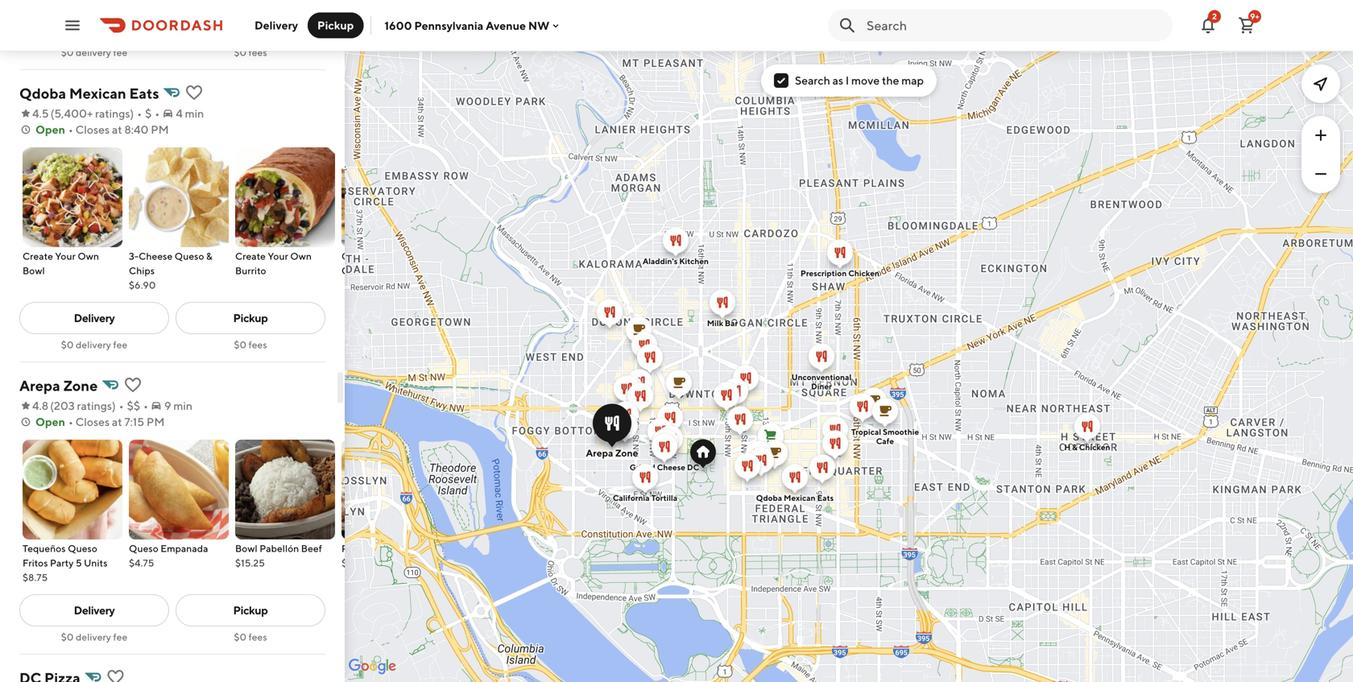 Task type: locate. For each thing, give the bounding box(es) containing it.
pickup link down burrito
[[176, 302, 326, 334]]

1 horizontal spatial create
[[235, 251, 266, 262]]

queso up "5"
[[68, 543, 97, 554]]

1 pickup link from the top
[[176, 302, 326, 334]]

delivery for qdoba mexican eats
[[74, 311, 115, 325]]

0 vertical spatial open
[[35, 123, 65, 136]]

pm
[[151, 123, 169, 136], [147, 415, 165, 429]]

create down create your own bowl image
[[23, 251, 53, 262]]

0 horizontal spatial bowl
[[23, 265, 45, 276]]

delivery link for mexican
[[19, 302, 169, 334]]

milk
[[707, 319, 724, 328], [707, 319, 724, 328]]

delivery down create your own bowl
[[74, 311, 115, 325]]

•
[[137, 107, 142, 120], [155, 107, 160, 120], [68, 123, 73, 136], [119, 399, 124, 413], [144, 399, 148, 413], [68, 415, 73, 429]]

smoothie
[[883, 427, 920, 437], [883, 427, 920, 437]]

1 your from the left
[[55, 251, 76, 262]]

delivery for zone
[[76, 632, 111, 643]]

0 horizontal spatial )
[[112, 399, 116, 413]]

create inside create your own quesadilla
[[342, 251, 372, 262]]

2 your from the left
[[268, 251, 288, 262]]

$0 delivery fee for zone
[[61, 632, 128, 643]]

i
[[846, 74, 849, 87]]

delivery
[[76, 47, 111, 58], [76, 339, 111, 351], [76, 632, 111, 643]]

beef
[[301, 543, 322, 554]]

1 vertical spatial fees
[[249, 339, 267, 351]]

qdoba mexican eats
[[19, 85, 159, 102], [756, 494, 834, 503], [756, 494, 834, 503]]

• right $
[[155, 107, 160, 120]]

delivery up ( 203 ratings )
[[76, 339, 111, 351]]

party
[[50, 558, 74, 569]]

• right $$
[[144, 399, 148, 413]]

$0 delivery fee down units
[[61, 632, 128, 643]]

ratings up open • closes at 8:40 pm
[[95, 107, 130, 120]]

pabellón up $11.75
[[342, 543, 381, 554]]

1 vertical spatial $0 fees
[[234, 339, 267, 351]]

$0 down burrito
[[234, 339, 247, 351]]

0 vertical spatial )
[[130, 107, 134, 120]]

own
[[78, 251, 99, 262], [290, 251, 312, 262], [397, 251, 418, 262]]

queso
[[175, 251, 204, 262], [68, 543, 97, 554], [129, 543, 159, 554]]

create inside create your own bowl
[[23, 251, 53, 262]]

1 vertical spatial ratings
[[77, 399, 112, 413]]

2 $0 fees from the top
[[234, 339, 267, 351]]

1 $0 fees from the top
[[234, 47, 267, 58]]

grilled cheese dc
[[630, 463, 700, 472], [630, 463, 700, 472]]

cheese
[[139, 251, 173, 262], [657, 463, 686, 472], [657, 463, 686, 472]]

2 vertical spatial fee
[[113, 632, 128, 643]]

2 delivery link from the top
[[19, 595, 169, 627]]

( for arepa
[[50, 399, 54, 413]]

2 vertical spatial $0 fees
[[234, 632, 267, 643]]

your inside create your own bowl
[[55, 251, 76, 262]]

0 vertical spatial pickup
[[318, 19, 354, 32]]

create up quesadilla
[[342, 251, 372, 262]]

1 create from the left
[[23, 251, 53, 262]]

1 fees from the top
[[249, 47, 267, 58]]

zone
[[63, 377, 98, 394], [615, 448, 639, 459], [615, 448, 639, 459]]

fees down $15.25 at bottom left
[[249, 632, 267, 643]]

create inside create your own burrito
[[235, 251, 266, 262]]

search
[[795, 74, 831, 87]]

queso empanada $4.75
[[129, 543, 208, 569]]

avenue
[[486, 19, 526, 32]]

delivery down units
[[74, 604, 115, 617]]

( 5,400+ ratings )
[[50, 107, 134, 120]]

1 vertical spatial click to add this store to your saved list image
[[123, 375, 143, 395]]

• $$
[[119, 399, 140, 413]]

average rating of 4.5 out of 5 element
[[19, 106, 49, 122]]

pickup down $15.25 at bottom left
[[233, 604, 268, 617]]

0 vertical spatial $0 fees
[[234, 47, 267, 58]]

2 open from the top
[[35, 415, 65, 429]]

your down create your own bowl image
[[55, 251, 76, 262]]

1 vertical spatial at
[[112, 415, 122, 429]]

0 vertical spatial delivery
[[255, 19, 298, 32]]

( right 4.8
[[50, 399, 54, 413]]

search as i move the map
[[795, 74, 924, 87]]

burrito
[[235, 265, 266, 276]]

queso inside 3-cheese queso & chips $6.90
[[175, 251, 204, 262]]

0 vertical spatial pm
[[151, 123, 169, 136]]

• down '203'
[[68, 415, 73, 429]]

tequeños queso fritos party 5 units $8.75
[[23, 543, 108, 583]]

at left 8:40 on the left top
[[112, 123, 122, 136]]

0 horizontal spatial queso
[[68, 543, 97, 554]]

arepa inside pabellón arepa $11.75
[[383, 543, 410, 554]]

1 horizontal spatial queso
[[129, 543, 159, 554]]

your inside create your own quesadilla
[[374, 251, 395, 262]]

bowl inside bowl pabellón beef $15.25
[[235, 543, 258, 554]]

2 pickup link from the top
[[176, 595, 326, 627]]

open
[[35, 123, 65, 136], [35, 415, 65, 429]]

tequeños queso fritos party 5 units image
[[23, 440, 122, 540]]

$0 fees down $15.25 at bottom left
[[234, 632, 267, 643]]

( for qdoba
[[50, 107, 54, 120]]

2 create from the left
[[235, 251, 266, 262]]

create
[[23, 251, 53, 262], [235, 251, 266, 262], [342, 251, 372, 262]]

3 your from the left
[[374, 251, 395, 262]]

diner
[[812, 382, 832, 391], [812, 382, 832, 391]]

ratings for mexican
[[95, 107, 130, 120]]

0 vertical spatial min
[[185, 107, 204, 120]]

delivery link down '$6.90'
[[19, 302, 169, 334]]

create your own burrito button
[[235, 147, 335, 278]]

open down 4.8
[[35, 415, 65, 429]]

chicken
[[849, 269, 880, 278], [849, 269, 880, 278], [1080, 443, 1111, 452], [1080, 443, 1111, 452]]

1 vertical spatial pm
[[147, 415, 165, 429]]

3 fee from the top
[[113, 632, 128, 643]]

pabellón inside pabellón arepa $11.75
[[342, 543, 381, 554]]

open down 4.5 at top
[[35, 123, 65, 136]]

1 vertical spatial delivery
[[74, 311, 115, 325]]

0 vertical spatial pickup link
[[176, 302, 326, 334]]

3 create from the left
[[342, 251, 372, 262]]

fee for zone
[[113, 632, 128, 643]]

pabellón inside bowl pabellón beef $15.25
[[260, 543, 299, 554]]

3 own from the left
[[397, 251, 418, 262]]

$0 down open menu image
[[61, 47, 74, 58]]

grilled
[[630, 463, 656, 472], [630, 463, 656, 472]]

closes for zone
[[75, 415, 110, 429]]

$0 fees down delivery button
[[234, 47, 267, 58]]

pm down 9
[[147, 415, 165, 429]]

fee
[[113, 47, 128, 58], [113, 339, 128, 351], [113, 632, 128, 643]]

2 pabellón from the left
[[342, 543, 381, 554]]

powered by google image
[[349, 659, 396, 675]]

your inside create your own burrito
[[268, 251, 288, 262]]

1 delivery link from the top
[[19, 302, 169, 334]]

0 horizontal spatial own
[[78, 251, 99, 262]]

1 pabellón from the left
[[260, 543, 299, 554]]

2 closes from the top
[[75, 415, 110, 429]]

2 own from the left
[[290, 251, 312, 262]]

2 vertical spatial click to add this store to your saved list image
[[106, 668, 125, 682]]

min for arepa zone
[[174, 399, 193, 413]]

h
[[1065, 443, 1071, 452], [1065, 443, 1071, 452]]

your for burrito
[[268, 251, 288, 262]]

1 horizontal spatial own
[[290, 251, 312, 262]]

1 vertical spatial open
[[35, 415, 65, 429]]

closes
[[75, 123, 110, 136], [75, 415, 110, 429]]

0 vertical spatial delivery
[[76, 47, 111, 58]]

2 horizontal spatial own
[[397, 251, 418, 262]]

bowl
[[23, 265, 45, 276], [235, 543, 258, 554]]

delivery link down units
[[19, 595, 169, 627]]

$0 delivery fee
[[61, 47, 128, 58], [61, 339, 128, 351], [61, 632, 128, 643]]

0 vertical spatial $0 delivery fee
[[61, 47, 128, 58]]

ratings
[[95, 107, 130, 120], [77, 399, 112, 413]]

open menu image
[[63, 16, 82, 35]]

$4.75
[[129, 558, 154, 569]]

tropical
[[852, 427, 882, 437], [852, 427, 882, 437]]

ratings up open • closes at 7:15 pm
[[77, 399, 112, 413]]

own for create your own bowl
[[78, 251, 99, 262]]

cafe
[[877, 437, 894, 446], [877, 437, 894, 446]]

mexican
[[69, 85, 126, 102], [784, 494, 816, 503], [784, 494, 816, 503]]

arepa zone
[[19, 377, 98, 394], [586, 448, 639, 459], [586, 448, 639, 459]]

2 vertical spatial delivery
[[74, 604, 115, 617]]

1 vertical spatial bowl
[[235, 543, 258, 554]]

1 vertical spatial fee
[[113, 339, 128, 351]]

0 vertical spatial fee
[[113, 47, 128, 58]]

0 vertical spatial bowl
[[23, 265, 45, 276]]

pickup down burrito
[[233, 311, 268, 325]]

pm down $
[[151, 123, 169, 136]]

( right 4.5 at top
[[50, 107, 54, 120]]

2 delivery from the top
[[76, 339, 111, 351]]

0 vertical spatial at
[[112, 123, 122, 136]]

min right 9
[[174, 399, 193, 413]]

$0 fees for qdoba mexican eats
[[234, 339, 267, 351]]

0 vertical spatial closes
[[75, 123, 110, 136]]

create your own bowl button
[[23, 147, 122, 278]]

california tortilla
[[613, 494, 678, 503], [613, 494, 678, 503]]

$0 delivery fee up ( 203 ratings )
[[61, 339, 128, 351]]

0 horizontal spatial pabellón
[[260, 543, 299, 554]]

pickup right delivery button
[[318, 19, 354, 32]]

2 horizontal spatial your
[[374, 251, 395, 262]]

pennsylvania
[[414, 19, 484, 32]]

pickup link down $15.25 at bottom left
[[176, 595, 326, 627]]

pickup
[[318, 19, 354, 32], [233, 311, 268, 325], [233, 604, 268, 617]]

open for qdoba
[[35, 123, 65, 136]]

3 $0 delivery fee from the top
[[61, 632, 128, 643]]

min right the "4"
[[185, 107, 204, 120]]

delivery down units
[[76, 632, 111, 643]]

map
[[902, 74, 924, 87]]

$0 fees
[[234, 47, 267, 58], [234, 339, 267, 351], [234, 632, 267, 643]]

2 at from the top
[[112, 415, 122, 429]]

3 fees from the top
[[249, 632, 267, 643]]

1 own from the left
[[78, 251, 99, 262]]

queso up $4.75
[[129, 543, 159, 554]]

2 vertical spatial $0 delivery fee
[[61, 632, 128, 643]]

2 vertical spatial delivery
[[76, 632, 111, 643]]

own inside create your own quesadilla
[[397, 251, 418, 262]]

nw
[[528, 19, 550, 32]]

pabellón left beef
[[260, 543, 299, 554]]

at for mexican
[[112, 123, 122, 136]]

at left 7:15 on the bottom left of page
[[112, 415, 122, 429]]

&
[[206, 251, 213, 262], [1073, 443, 1078, 452], [1073, 443, 1078, 452]]

1 horizontal spatial )
[[130, 107, 134, 120]]

tortilla
[[652, 494, 678, 503], [652, 494, 678, 503]]

closes down ( 203 ratings )
[[75, 415, 110, 429]]

1 vertical spatial closes
[[75, 415, 110, 429]]

$0 fees down burrito
[[234, 339, 267, 351]]

pm for arepa zone
[[147, 415, 165, 429]]

0 horizontal spatial your
[[55, 251, 76, 262]]

2 horizontal spatial queso
[[175, 251, 204, 262]]

queso right 3-
[[175, 251, 204, 262]]

Search as I move the map checkbox
[[774, 73, 789, 88]]

queso inside tequeños queso fritos party 5 units $8.75
[[68, 543, 97, 554]]

1 vertical spatial pickup
[[233, 311, 268, 325]]

) left • $
[[130, 107, 134, 120]]

1 vertical spatial delivery link
[[19, 595, 169, 627]]

1 vertical spatial (
[[50, 399, 54, 413]]

create your own bowl image
[[23, 147, 122, 247]]

pabellón
[[260, 543, 299, 554], [342, 543, 381, 554]]

1 horizontal spatial pabellón
[[342, 543, 381, 554]]

dc
[[687, 463, 700, 472], [687, 463, 700, 472]]

2 $0 delivery fee from the top
[[61, 339, 128, 351]]

2 vertical spatial fees
[[249, 632, 267, 643]]

1 vertical spatial pickup link
[[176, 595, 326, 627]]

1 vertical spatial )
[[112, 399, 116, 413]]

2 fee from the top
[[113, 339, 128, 351]]

2 ( from the top
[[50, 399, 54, 413]]

pickup button
[[308, 12, 364, 38]]

1 horizontal spatial bowl
[[235, 543, 258, 554]]

1 at from the top
[[112, 123, 122, 136]]

delivery left pickup button
[[255, 19, 298, 32]]

own inside create your own bowl
[[78, 251, 99, 262]]

min
[[185, 107, 204, 120], [174, 399, 193, 413]]

notification bell image
[[1199, 16, 1218, 35]]

3 delivery from the top
[[76, 632, 111, 643]]

arepa
[[19, 377, 60, 394], [586, 448, 613, 459], [586, 448, 613, 459], [383, 543, 410, 554]]

your up quesadilla
[[374, 251, 395, 262]]

1 items, open order cart image
[[1238, 16, 1257, 35]]

pickup link
[[176, 302, 326, 334], [176, 595, 326, 627]]

delivery down open menu image
[[76, 47, 111, 58]]

0 vertical spatial delivery link
[[19, 302, 169, 334]]

fees down burrito
[[249, 339, 267, 351]]

fees for arepa zone
[[249, 632, 267, 643]]

1 vertical spatial delivery
[[76, 339, 111, 351]]

(
[[50, 107, 54, 120], [50, 399, 54, 413]]

qdoba
[[19, 85, 66, 102], [756, 494, 782, 503], [756, 494, 782, 503]]

move
[[852, 74, 880, 87]]

1 closes from the top
[[75, 123, 110, 136]]

1 delivery from the top
[[76, 47, 111, 58]]

own inside create your own burrito
[[290, 251, 312, 262]]

delivery link
[[19, 302, 169, 334], [19, 595, 169, 627]]

2 horizontal spatial create
[[342, 251, 372, 262]]

recenter the map image
[[1312, 74, 1331, 93]]

zoom in image
[[1312, 126, 1331, 145]]

at
[[112, 123, 122, 136], [112, 415, 122, 429]]

0 vertical spatial fees
[[249, 47, 267, 58]]

1 ( from the top
[[50, 107, 54, 120]]

prescription
[[801, 269, 847, 278], [801, 269, 847, 278]]

map region
[[292, 0, 1354, 682]]

eats
[[129, 85, 159, 102], [818, 494, 834, 503], [818, 494, 834, 503]]

milk bar
[[707, 319, 738, 328], [707, 319, 738, 328]]

kitchen
[[680, 257, 709, 266], [680, 257, 709, 266]]

california
[[613, 494, 650, 503], [613, 494, 650, 503]]

pickup for arepa zone
[[233, 604, 268, 617]]

unconventional diner
[[792, 373, 852, 391], [792, 373, 852, 391]]

$0 delivery fee down open menu image
[[61, 47, 128, 58]]

0 vertical spatial ratings
[[95, 107, 130, 120]]

1 vertical spatial min
[[174, 399, 193, 413]]

$0
[[61, 47, 74, 58], [234, 47, 247, 58], [61, 339, 74, 351], [234, 339, 247, 351], [61, 632, 74, 643], [234, 632, 247, 643]]

create for quesadilla
[[342, 251, 372, 262]]

1 open from the top
[[35, 123, 65, 136]]

1 horizontal spatial your
[[268, 251, 288, 262]]

closes down the ( 5,400+ ratings )
[[75, 123, 110, 136]]

create up burrito
[[235, 251, 266, 262]]

0 horizontal spatial create
[[23, 251, 53, 262]]

your down create your own burrito image
[[268, 251, 288, 262]]

1 vertical spatial $0 delivery fee
[[61, 339, 128, 351]]

fees down delivery button
[[249, 47, 267, 58]]

0 vertical spatial (
[[50, 107, 54, 120]]

) left • $$
[[112, 399, 116, 413]]

2 vertical spatial pickup
[[233, 604, 268, 617]]

delivery inside button
[[255, 19, 298, 32]]

1 $0 delivery fee from the top
[[61, 47, 128, 58]]

3 $0 fees from the top
[[234, 632, 267, 643]]

click to add this store to your saved list image
[[185, 83, 204, 102], [123, 375, 143, 395], [106, 668, 125, 682]]

2 fees from the top
[[249, 339, 267, 351]]

0 vertical spatial click to add this store to your saved list image
[[185, 83, 204, 102]]

tropical smoothie cafe
[[852, 427, 920, 446], [852, 427, 920, 446]]

• left $$
[[119, 399, 124, 413]]



Task type: vqa. For each thing, say whether or not it's contained in the screenshot.
Powered by Google image
yes



Task type: describe. For each thing, give the bounding box(es) containing it.
tequeños
[[23, 543, 66, 554]]

$0 up '203'
[[61, 339, 74, 351]]

delivery button
[[245, 12, 308, 38]]

pickup inside pickup button
[[318, 19, 354, 32]]

$0 down tequeños queso fritos party 5 units $8.75
[[61, 632, 74, 643]]

own for create your own quesadilla
[[397, 251, 418, 262]]

fee for mexican
[[113, 339, 128, 351]]

delivery for mexican
[[76, 339, 111, 351]]

) for mexican
[[130, 107, 134, 120]]

create your own quesadilla
[[342, 251, 418, 276]]

create your own burrito image
[[235, 147, 335, 247]]

ratings for zone
[[77, 399, 112, 413]]

empanada
[[161, 543, 208, 554]]

4.5
[[32, 107, 49, 120]]

9 min
[[164, 399, 193, 413]]

3-cheese queso & chips $6.90
[[129, 251, 213, 291]]

9
[[164, 399, 171, 413]]

$0 delivery fee for mexican
[[61, 339, 128, 351]]

own for create your own burrito
[[290, 251, 312, 262]]

7:15
[[124, 415, 144, 429]]

the
[[882, 74, 900, 87]]

open • closes at 7:15 pm
[[35, 415, 165, 429]]

203
[[54, 399, 75, 413]]

average rating of 4.8 out of 5 element
[[19, 398, 48, 414]]

min for qdoba mexican eats
[[185, 107, 204, 120]]

chips
[[129, 265, 155, 276]]

$0 fees for arepa zone
[[234, 632, 267, 643]]

pickup for qdoba mexican eats
[[233, 311, 268, 325]]

click to add this store to your saved list image for qdoba mexican eats
[[185, 83, 204, 102]]

$8.75
[[23, 572, 48, 583]]

closes for mexican
[[75, 123, 110, 136]]

open • closes at 8:40 pm
[[35, 123, 169, 136]]

4 min
[[176, 107, 204, 120]]

pickup link for qdoba mexican eats
[[176, 302, 326, 334]]

4.8
[[32, 399, 48, 413]]

Store search: begin typing to search for stores available on DoorDash text field
[[867, 17, 1164, 34]]

( 203 ratings )
[[50, 399, 116, 413]]

9+
[[1251, 12, 1260, 21]]

$
[[145, 107, 152, 120]]

pm for qdoba mexican eats
[[151, 123, 169, 136]]

as
[[833, 74, 844, 87]]

your for bowl
[[55, 251, 76, 262]]

your for quesadilla
[[374, 251, 395, 262]]

fees for qdoba mexican eats
[[249, 339, 267, 351]]

$0 down delivery button
[[234, 47, 247, 58]]

9+ button
[[1231, 9, 1263, 41]]

cheese inside 3-cheese queso & chips $6.90
[[139, 251, 173, 262]]

pabellón arepa $11.75
[[342, 543, 410, 569]]

delivery link for zone
[[19, 595, 169, 627]]

5
[[76, 558, 82, 569]]

3-cheese queso & chips image
[[129, 147, 229, 247]]

bowl pabellón beef $15.25
[[235, 543, 322, 569]]

bowl pabellón beef image
[[235, 440, 335, 540]]

click to add this store to your saved list image for arepa zone
[[123, 375, 143, 395]]

) for zone
[[112, 399, 116, 413]]

pickup link for arepa zone
[[176, 595, 326, 627]]

1 fee from the top
[[113, 47, 128, 58]]

delivery for arepa zone
[[74, 604, 115, 617]]

create for bowl
[[23, 251, 53, 262]]

create your own burrito
[[235, 251, 312, 276]]

quesadilla
[[342, 265, 390, 276]]

2
[[1213, 12, 1217, 21]]

create for burrito
[[235, 251, 266, 262]]

1600 pennsylvania avenue nw button
[[385, 19, 563, 32]]

5,400+
[[54, 107, 93, 120]]

queso inside queso empanada $4.75
[[129, 543, 159, 554]]

$15.25
[[235, 558, 265, 569]]

4
[[176, 107, 183, 120]]

bowl inside create your own bowl
[[23, 265, 45, 276]]

zoom out image
[[1312, 164, 1331, 184]]

queso empanada image
[[129, 440, 229, 540]]

$$
[[127, 399, 140, 413]]

$0 down $15.25 at bottom left
[[234, 632, 247, 643]]

• left $
[[137, 107, 142, 120]]

3-
[[129, 251, 139, 262]]

• down 5,400+
[[68, 123, 73, 136]]

• $
[[137, 107, 152, 120]]

$11.75
[[342, 558, 369, 569]]

8:40
[[124, 123, 149, 136]]

create your own bowl
[[23, 251, 99, 276]]

fritos
[[23, 558, 48, 569]]

create your own quesadilla button
[[342, 147, 442, 278]]

1600 pennsylvania avenue nw
[[385, 19, 550, 32]]

open for arepa
[[35, 415, 65, 429]]

units
[[84, 558, 108, 569]]

at for zone
[[112, 415, 122, 429]]

$6.90
[[129, 280, 156, 291]]

1600
[[385, 19, 412, 32]]

& inside 3-cheese queso & chips $6.90
[[206, 251, 213, 262]]



